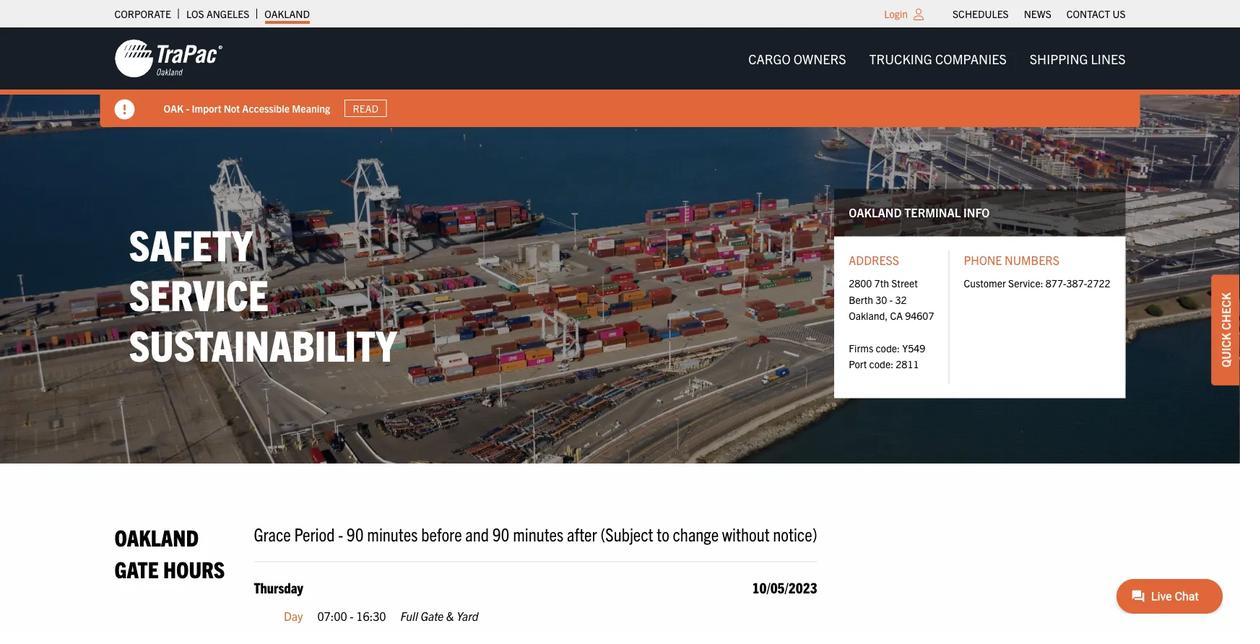 Task type: describe. For each thing, give the bounding box(es) containing it.
contact us link
[[1067, 4, 1126, 24]]

oak
[[164, 102, 184, 115]]

angeles
[[207, 7, 250, 20]]

service
[[129, 267, 269, 320]]

meaning
[[292, 102, 330, 115]]

1 minutes from the left
[[367, 523, 418, 546]]

menu bar inside banner
[[737, 44, 1138, 73]]

owners
[[794, 50, 847, 66]]

contact us
[[1067, 7, 1126, 20]]

- right 07:00
[[350, 609, 354, 623]]

news
[[1025, 7, 1052, 20]]

service:
[[1009, 277, 1044, 290]]

- right 'period'
[[338, 523, 343, 546]]

read link
[[345, 100, 387, 117]]

&
[[447, 609, 454, 623]]

30
[[876, 293, 888, 306]]

thursday
[[254, 579, 304, 597]]

hours
[[163, 555, 225, 583]]

full
[[401, 609, 418, 623]]

shipping
[[1030, 50, 1089, 66]]

without
[[723, 523, 770, 546]]

y549
[[903, 341, 926, 355]]

phone numbers
[[964, 253, 1060, 267]]

corporate
[[115, 7, 171, 20]]

ca
[[891, 309, 903, 322]]

grace period - 90 minutes before and 90 minutes after (subject to change without notice)
[[254, 523, 818, 546]]

oakland for oakland
[[265, 7, 310, 20]]

and
[[466, 523, 489, 546]]

login
[[885, 7, 909, 20]]

check
[[1219, 293, 1234, 330]]

cargo owners link
[[737, 44, 858, 73]]

shipping lines
[[1030, 50, 1126, 66]]

07:00
[[318, 609, 347, 623]]

terminal
[[905, 205, 962, 220]]

1 90 from the left
[[347, 523, 364, 546]]

trucking companies link
[[858, 44, 1019, 73]]

oakland,
[[849, 309, 888, 322]]

schedules link
[[953, 4, 1009, 24]]

news link
[[1025, 4, 1052, 24]]

street
[[892, 277, 919, 290]]

grace
[[254, 523, 291, 546]]

2800 7th street berth 30 - 32 oakland, ca 94607
[[849, 277, 935, 322]]

companies
[[936, 50, 1007, 66]]

2 minutes from the left
[[513, 523, 564, 546]]

oakland gate hours
[[115, 523, 225, 583]]

gate for oakland
[[115, 555, 159, 583]]

firms code:  y549 port code:  2811
[[849, 341, 926, 371]]

port
[[849, 358, 868, 371]]

lines
[[1092, 50, 1126, 66]]

info
[[964, 205, 990, 220]]

schedules
[[953, 7, 1009, 20]]

32
[[896, 293, 907, 306]]

solid image
[[115, 99, 135, 120]]

los angeles link
[[186, 4, 250, 24]]

read
[[353, 102, 379, 115]]

berth
[[849, 293, 874, 306]]

full gate & yard
[[401, 609, 479, 623]]



Task type: locate. For each thing, give the bounding box(es) containing it.
code: right port
[[870, 358, 894, 371]]

oakland
[[265, 7, 310, 20], [849, 205, 902, 220], [115, 523, 199, 551]]

0 vertical spatial gate
[[115, 555, 159, 583]]

menu bar
[[946, 4, 1134, 24], [737, 44, 1138, 73]]

safety
[[129, 217, 253, 270]]

0 horizontal spatial oakland
[[115, 523, 199, 551]]

1 vertical spatial code:
[[870, 358, 894, 371]]

16:30
[[357, 609, 386, 623]]

0 vertical spatial code:
[[876, 341, 901, 355]]

1 horizontal spatial oakland
[[265, 7, 310, 20]]

07:00 - 16:30
[[318, 609, 386, 623]]

period
[[295, 523, 335, 546]]

- inside 2800 7th street berth 30 - 32 oakland, ca 94607
[[890, 293, 894, 306]]

gate for full
[[421, 609, 444, 623]]

2722
[[1088, 277, 1111, 290]]

oakland for oakland terminal info
[[849, 205, 902, 220]]

menu bar containing schedules
[[946, 4, 1134, 24]]

minutes left before
[[367, 523, 418, 546]]

2 90 from the left
[[493, 523, 510, 546]]

-
[[186, 102, 190, 115], [890, 293, 894, 306], [338, 523, 343, 546], [350, 609, 354, 623]]

safety service sustainability
[[129, 217, 397, 370]]

after
[[567, 523, 598, 546]]

cargo
[[749, 50, 791, 66]]

1 horizontal spatial minutes
[[513, 523, 564, 546]]

oakland terminal info
[[849, 205, 990, 220]]

- inside banner
[[186, 102, 190, 115]]

oakland up address at the right of the page
[[849, 205, 902, 220]]

- right the oak
[[186, 102, 190, 115]]

not
[[224, 102, 240, 115]]

oakland for oakland gate hours
[[115, 523, 199, 551]]

10/05/2023
[[753, 579, 818, 597]]

gate
[[115, 555, 159, 583], [421, 609, 444, 623]]

cargo owners
[[749, 50, 847, 66]]

login link
[[885, 7, 909, 20]]

import
[[192, 102, 222, 115]]

banner
[[0, 27, 1241, 127]]

light image
[[914, 9, 924, 20]]

menu bar containing cargo owners
[[737, 44, 1138, 73]]

gate left &
[[421, 609, 444, 623]]

oakland up hours
[[115, 523, 199, 551]]

(subject
[[601, 523, 654, 546]]

firms
[[849, 341, 874, 355]]

banner containing cargo owners
[[0, 27, 1241, 127]]

7th
[[875, 277, 890, 290]]

90
[[347, 523, 364, 546], [493, 523, 510, 546]]

387-
[[1067, 277, 1088, 290]]

gate left hours
[[115, 555, 159, 583]]

0 horizontal spatial minutes
[[367, 523, 418, 546]]

1 vertical spatial menu bar
[[737, 44, 1138, 73]]

accessible
[[242, 102, 290, 115]]

quick check link
[[1212, 275, 1241, 386]]

code:
[[876, 341, 901, 355], [870, 358, 894, 371]]

2811
[[896, 358, 920, 371]]

oakland image
[[115, 38, 223, 79]]

los angeles
[[186, 7, 250, 20]]

menu bar down light "image" at the top of the page
[[737, 44, 1138, 73]]

customer
[[964, 277, 1007, 290]]

oakland right angeles
[[265, 7, 310, 20]]

quick
[[1219, 333, 1234, 368]]

90 right "and"
[[493, 523, 510, 546]]

contact
[[1067, 7, 1111, 20]]

notice)
[[774, 523, 818, 546]]

phone
[[964, 253, 1003, 267]]

0 horizontal spatial gate
[[115, 555, 159, 583]]

2800
[[849, 277, 873, 290]]

0 vertical spatial oakland
[[265, 7, 310, 20]]

address
[[849, 253, 900, 267]]

los
[[186, 7, 204, 20]]

change
[[673, 523, 719, 546]]

oakland link
[[265, 4, 310, 24]]

1 vertical spatial oakland
[[849, 205, 902, 220]]

90 right 'period'
[[347, 523, 364, 546]]

customer service: 877-387-2722
[[964, 277, 1111, 290]]

shipping lines link
[[1019, 44, 1138, 73]]

yard
[[457, 609, 479, 623]]

to
[[657, 523, 670, 546]]

0 vertical spatial menu bar
[[946, 4, 1134, 24]]

oakland inside oakland gate hours
[[115, 523, 199, 551]]

quick check
[[1219, 293, 1234, 368]]

1 horizontal spatial gate
[[421, 609, 444, 623]]

us
[[1113, 7, 1126, 20]]

trucking
[[870, 50, 933, 66]]

- left 32
[[890, 293, 894, 306]]

numbers
[[1005, 253, 1060, 267]]

code: up 2811
[[876, 341, 901, 355]]

oak - import not accessible meaning
[[164, 102, 330, 115]]

menu bar up shipping
[[946, 4, 1134, 24]]

1 horizontal spatial 90
[[493, 523, 510, 546]]

day
[[284, 609, 303, 623]]

minutes left after
[[513, 523, 564, 546]]

corporate link
[[115, 4, 171, 24]]

sustainability
[[129, 317, 397, 370]]

2 horizontal spatial oakland
[[849, 205, 902, 220]]

1 vertical spatial gate
[[421, 609, 444, 623]]

94607
[[906, 309, 935, 322]]

gate inside oakland gate hours
[[115, 555, 159, 583]]

2 vertical spatial oakland
[[115, 523, 199, 551]]

trucking companies
[[870, 50, 1007, 66]]

877-
[[1046, 277, 1067, 290]]

minutes
[[367, 523, 418, 546], [513, 523, 564, 546]]

0 horizontal spatial 90
[[347, 523, 364, 546]]

before
[[422, 523, 462, 546]]



Task type: vqa. For each thing, say whether or not it's contained in the screenshot.
Read link
yes



